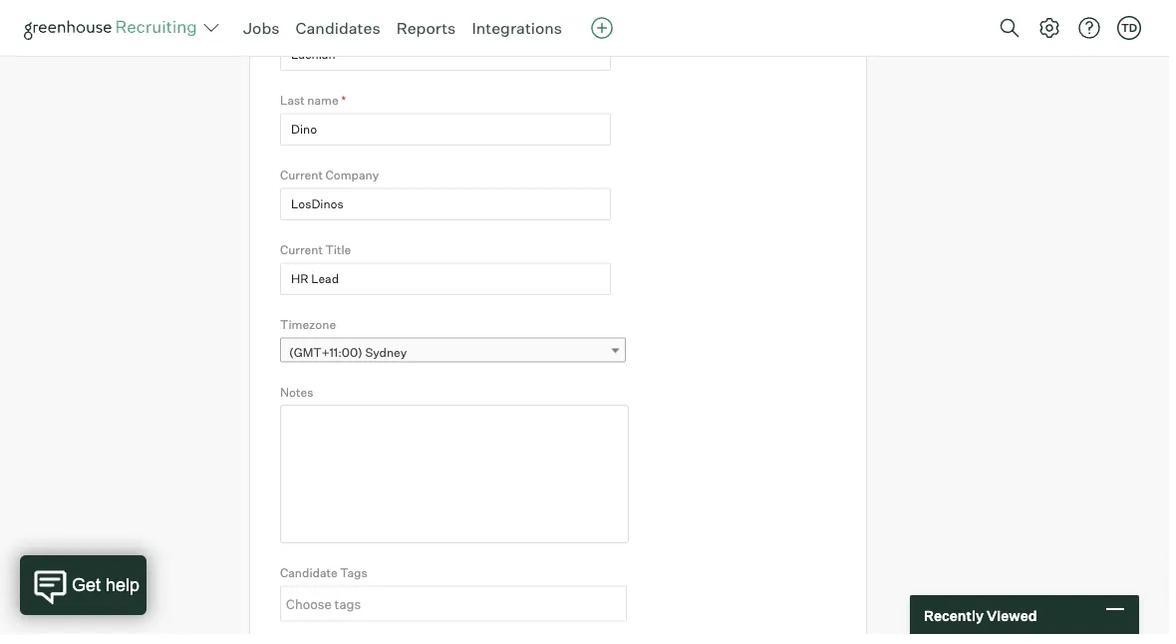 Task type: describe. For each thing, give the bounding box(es) containing it.
name for first
[[308, 18, 340, 33]]

company
[[326, 168, 379, 182]]

jobs
[[243, 18, 280, 38]]

candidate
[[280, 565, 338, 580]]

viewed
[[987, 607, 1038, 624]]

candidates link
[[296, 18, 381, 38]]

last name *
[[280, 93, 346, 108]]

(gmt+11:00)
[[289, 345, 363, 360]]

timezone
[[280, 317, 336, 332]]

search image
[[998, 16, 1022, 40]]

first name *
[[280, 18, 347, 33]]

jobs link
[[243, 18, 280, 38]]

integrations link
[[472, 18, 563, 38]]

current company
[[280, 168, 379, 182]]

td button
[[1118, 16, 1142, 40]]

current for current title
[[280, 242, 323, 257]]

reports link
[[397, 18, 456, 38]]

reports
[[397, 18, 456, 38]]

notes
[[280, 384, 314, 399]]

current for current company
[[280, 168, 323, 182]]

(gmt+11:00) sydney
[[289, 345, 407, 360]]

td button
[[1114, 12, 1146, 44]]



Task type: vqa. For each thing, say whether or not it's contained in the screenshot.
the Jobs LINK
yes



Task type: locate. For each thing, give the bounding box(es) containing it.
name right first
[[308, 18, 340, 33]]

Notes text field
[[280, 405, 629, 543]]

first
[[280, 18, 306, 33]]

current left title
[[280, 242, 323, 257]]

td
[[1122, 21, 1138, 34]]

* right last
[[341, 93, 346, 108]]

greenhouse recruiting image
[[24, 16, 203, 40]]

None text field
[[281, 588, 621, 620]]

* right first
[[342, 18, 347, 33]]

2 current from the top
[[280, 242, 323, 257]]

current left company
[[280, 168, 323, 182]]

tags
[[340, 565, 368, 580]]

recently viewed
[[924, 607, 1038, 624]]

0 vertical spatial name
[[308, 18, 340, 33]]

None text field
[[280, 39, 611, 71], [280, 113, 611, 146], [280, 188, 611, 220], [280, 263, 611, 295], [280, 39, 611, 71], [280, 113, 611, 146], [280, 188, 611, 220], [280, 263, 611, 295]]

candidate tags
[[280, 565, 368, 580]]

name
[[308, 18, 340, 33], [307, 93, 339, 108]]

1 vertical spatial current
[[280, 242, 323, 257]]

0 vertical spatial current
[[280, 168, 323, 182]]

name for last
[[307, 93, 339, 108]]

1 vertical spatial name
[[307, 93, 339, 108]]

1 vertical spatial *
[[341, 93, 346, 108]]

recently
[[924, 607, 984, 624]]

last
[[280, 93, 305, 108]]

sydney
[[365, 345, 407, 360]]

1 current from the top
[[280, 168, 323, 182]]

integrations
[[472, 18, 563, 38]]

* for last name *
[[341, 93, 346, 108]]

current
[[280, 168, 323, 182], [280, 242, 323, 257]]

name right last
[[307, 93, 339, 108]]

0 vertical spatial *
[[342, 18, 347, 33]]

current title
[[280, 242, 351, 257]]

* for first name *
[[342, 18, 347, 33]]

candidates
[[296, 18, 381, 38]]

(gmt+11:00) sydney link
[[280, 337, 626, 366]]

*
[[342, 18, 347, 33], [341, 93, 346, 108]]

title
[[326, 242, 351, 257]]

configure image
[[1038, 16, 1062, 40]]



